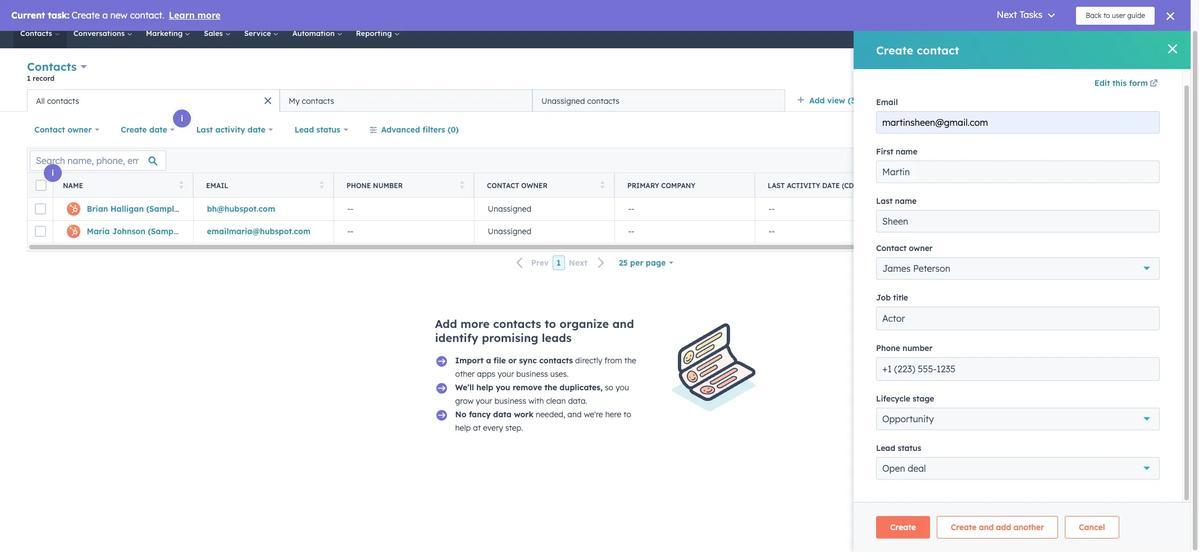 Task type: describe. For each thing, give the bounding box(es) containing it.
name
[[63, 181, 83, 190]]

page
[[646, 258, 666, 268]]

create for create date (cdt)
[[1049, 181, 1075, 190]]

1 record
[[27, 74, 55, 83]]

1 date from the left
[[822, 181, 840, 190]]

notifications image
[[1040, 5, 1051, 15]]

service link
[[237, 18, 286, 48]]

sync
[[519, 356, 537, 366]]

unassigned contacts button
[[533, 89, 785, 112]]

export
[[1071, 156, 1092, 164]]

import button
[[1049, 63, 1091, 81]]

press to sort. image for email
[[319, 181, 324, 188]]

status
[[316, 125, 340, 135]]

marketing
[[146, 29, 185, 38]]

at for emailmaria@hubspot.com
[[1074, 227, 1082, 237]]

data
[[493, 410, 512, 420]]

primary company column header
[[615, 173, 756, 198]]

emailmaria@hubspot.com
[[207, 227, 311, 237]]

unassigned button for bh@hubspot.com
[[474, 198, 615, 220]]

25 per page
[[619, 258, 666, 268]]

the inside directly from the other apps your business uses.
[[624, 356, 636, 366]]

all views
[[889, 95, 923, 106]]

grow
[[455, 396, 474, 406]]

phone
[[347, 181, 371, 190]]

bh@hubspot.com button
[[193, 198, 334, 220]]

contacts link
[[13, 18, 67, 48]]

notifications button
[[1036, 0, 1055, 18]]

no fancy data work
[[455, 410, 534, 420]]

save
[[1123, 125, 1138, 134]]

(3/5)
[[848, 95, 867, 106]]

so you grow your business with clean data.
[[455, 383, 629, 406]]

my contacts button
[[280, 89, 533, 112]]

james peterson image
[[1064, 4, 1074, 14]]

number
[[373, 181, 403, 190]]

fancy
[[469, 410, 491, 420]]

import for import a file or sync contacts
[[455, 356, 484, 366]]

unassigned contacts
[[542, 96, 620, 106]]

last activity date
[[196, 125, 266, 135]]

0 vertical spatial help
[[477, 383, 493, 393]]

organize
[[560, 317, 609, 331]]

other
[[455, 369, 475, 379]]

import a file or sync contacts
[[455, 356, 573, 366]]

add view (3/5) button
[[790, 89, 881, 112]]

email
[[206, 181, 228, 190]]

today for emailmaria@hubspot.com
[[1050, 227, 1072, 237]]

settings image
[[1022, 5, 1032, 15]]

help image
[[1003, 5, 1013, 15]]

maria johnson (sample contact) link
[[87, 227, 217, 237]]

phone number
[[347, 181, 403, 190]]

business inside so you grow your business with clean data.
[[495, 396, 526, 406]]

(sample for johnson
[[148, 227, 180, 237]]

press to sort. image for lead status
[[1022, 181, 1026, 188]]

prev button
[[510, 256, 553, 270]]

contact owner inside popup button
[[34, 125, 92, 135]]

1 vertical spatial contact
[[487, 181, 519, 190]]

all contacts
[[36, 96, 79, 106]]

leads
[[542, 331, 572, 345]]

2 (cdt) from the left
[[1097, 181, 1115, 190]]

view for save
[[1140, 125, 1154, 134]]

all contacts button
[[27, 89, 280, 112]]

save view
[[1123, 125, 1154, 134]]

no
[[455, 410, 467, 420]]

settings link
[[1020, 3, 1034, 15]]

help button
[[998, 0, 1017, 18]]

so
[[605, 383, 613, 393]]

Search HubSpot search field
[[1033, 24, 1171, 43]]

actions button
[[993, 63, 1042, 81]]

i for the bottom the i button
[[52, 168, 54, 178]]

needed,
[[536, 410, 565, 420]]

last activity date button
[[189, 119, 281, 141]]

1 for 1
[[557, 258, 561, 268]]

maria johnson (sample contact)
[[87, 227, 217, 237]]

we're
[[584, 410, 603, 420]]

service
[[244, 29, 273, 38]]

save view button
[[1103, 121, 1164, 139]]

help inside needed, and we're here to help at every step.
[[455, 423, 471, 433]]

primary company
[[627, 181, 696, 190]]

prev
[[531, 258, 549, 268]]

provation
[[1076, 4, 1109, 13]]

activity
[[215, 125, 245, 135]]

1 vertical spatial i button
[[44, 164, 62, 182]]

contacts inside popup button
[[27, 60, 77, 74]]

all for all contacts
[[36, 96, 45, 106]]

johnson
[[112, 227, 145, 237]]

25 per page button
[[612, 252, 681, 274]]

my
[[289, 96, 300, 106]]

create date
[[121, 125, 167, 135]]

1 vertical spatial the
[[545, 383, 557, 393]]

unassigned for emailmaria@hubspot.com
[[488, 227, 532, 237]]

marketing link
[[139, 18, 197, 48]]

provation design studio
[[1076, 4, 1159, 13]]

create contact button
[[1098, 63, 1164, 81]]

reporting
[[356, 29, 394, 38]]

more
[[461, 317, 490, 331]]

data
[[935, 67, 955, 77]]

create date (cdt)
[[1049, 181, 1115, 190]]

last for last activity date
[[196, 125, 213, 135]]

lead status
[[295, 125, 340, 135]]

unassigned for bh@hubspot.com
[[488, 204, 532, 214]]

promising
[[482, 331, 538, 345]]

provation design studio menu
[[888, 0, 1177, 18]]

bh@hubspot.com
[[207, 204, 275, 214]]

create for create date
[[121, 125, 147, 135]]

create contact
[[1107, 68, 1154, 76]]

emailmaria@hubspot.com link
[[207, 227, 311, 237]]

press to sort. image for last activity date (cdt)
[[881, 181, 885, 188]]

reporting link
[[349, 18, 406, 48]]

emailmaria@hubspot.com button
[[193, 220, 334, 243]]

1 for 1 record
[[27, 74, 31, 83]]

quality
[[957, 67, 986, 77]]

brian halligan (sample contact) link
[[87, 204, 215, 214]]

1 press to sort. element from the left
[[179, 181, 183, 190]]

Search name, phone, email addresses, or company search field
[[30, 150, 166, 170]]

to inside add more contacts to organize and identify promising leads
[[545, 317, 556, 331]]

at inside needed, and we're here to help at every step.
[[473, 423, 481, 433]]

every
[[483, 423, 503, 433]]

identify
[[435, 331, 478, 345]]

apps
[[477, 369, 495, 379]]

press to sort. element for last activity date (cdt)
[[881, 181, 885, 190]]

2 date from the left
[[1077, 181, 1095, 190]]

sales
[[204, 29, 225, 38]]

directly from the other apps your business uses.
[[455, 356, 636, 379]]



Task type: vqa. For each thing, say whether or not it's contained in the screenshot.


Task type: locate. For each thing, give the bounding box(es) containing it.
press to sort. image
[[600, 181, 604, 188]]

1 horizontal spatial and
[[613, 317, 634, 331]]

unassigned button for emailmaria@hubspot.com
[[474, 220, 615, 243]]

0 vertical spatial (sample
[[146, 204, 179, 214]]

last for last activity date (cdt)
[[768, 181, 785, 190]]

menu item
[[971, 0, 997, 18]]

2 12:38 from the top
[[1084, 227, 1102, 237]]

2 press to sort. element from the left
[[319, 181, 324, 190]]

contacts banner
[[27, 58, 1164, 89]]

0 vertical spatial i
[[181, 113, 183, 124]]

2 all from the left
[[36, 96, 45, 106]]

and up from
[[613, 317, 634, 331]]

1 pm from the top
[[1105, 204, 1116, 214]]

0 vertical spatial lead
[[295, 125, 314, 135]]

contact)
[[181, 204, 215, 214], [183, 227, 217, 237]]

filters
[[423, 125, 445, 135]]

0 vertical spatial 12:38
[[1084, 204, 1102, 214]]

contact
[[34, 125, 65, 135], [487, 181, 519, 190]]

business
[[516, 369, 548, 379], [495, 396, 526, 406]]

1 vertical spatial import
[[455, 356, 484, 366]]

1 vertical spatial 12:38
[[1084, 227, 1102, 237]]

5 press to sort. image from the left
[[1022, 181, 1026, 188]]

edit
[[1113, 156, 1126, 164]]

all inside button
[[36, 96, 45, 106]]

create inside popup button
[[121, 125, 147, 135]]

view for add
[[827, 95, 845, 106]]

contact
[[1130, 68, 1154, 76]]

3 press to sort. element from the left
[[460, 181, 464, 190]]

1 horizontal spatial last
[[768, 181, 785, 190]]

1 vertical spatial help
[[455, 423, 471, 433]]

contacts for my contacts
[[302, 96, 334, 106]]

12:38 for bh@hubspot.com
[[1084, 204, 1102, 214]]

1 vertical spatial business
[[495, 396, 526, 406]]

add for add view (3/5)
[[809, 95, 825, 106]]

pm for bh@hubspot.com
[[1105, 204, 1116, 214]]

contact) for bh@hubspot.com
[[181, 204, 215, 214]]

all down '1 record'
[[36, 96, 45, 106]]

0 vertical spatial 1
[[27, 74, 31, 83]]

0 horizontal spatial i
[[52, 168, 54, 178]]

today at 12:38 pm for emailmaria@hubspot.com
[[1050, 227, 1116, 237]]

conversations link
[[67, 18, 139, 48]]

the right from
[[624, 356, 636, 366]]

1 today at 12:38 pm from the top
[[1050, 204, 1116, 214]]

(sample for halligan
[[146, 204, 179, 214]]

1 horizontal spatial (cdt)
[[1097, 181, 1115, 190]]

unassigned
[[542, 96, 585, 106], [488, 204, 532, 214], [488, 227, 532, 237]]

0 vertical spatial contact owner
[[34, 125, 92, 135]]

your up fancy
[[476, 396, 492, 406]]

1 unassigned button from the top
[[474, 198, 615, 220]]

advanced
[[381, 125, 420, 135]]

all views link
[[881, 89, 930, 112]]

0 vertical spatial contact
[[34, 125, 65, 135]]

to right here
[[624, 410, 631, 420]]

last inside "popup button"
[[196, 125, 213, 135]]

company
[[661, 181, 696, 190]]

press to sort. element for email
[[319, 181, 324, 190]]

or
[[508, 356, 517, 366]]

0 horizontal spatial help
[[455, 423, 471, 433]]

1 horizontal spatial to
[[624, 410, 631, 420]]

data quality button
[[916, 61, 986, 83]]

1 inside button
[[557, 258, 561, 268]]

date right activity
[[822, 181, 840, 190]]

1 horizontal spatial you
[[616, 383, 629, 393]]

next button
[[565, 256, 612, 270]]

1 date from the left
[[149, 125, 167, 135]]

work
[[514, 410, 534, 420]]

0 vertical spatial today at 12:38 pm
[[1050, 204, 1116, 214]]

search button
[[1162, 24, 1181, 43]]

actions
[[1003, 68, 1026, 76]]

0 horizontal spatial view
[[827, 95, 845, 106]]

date down export "button"
[[1077, 181, 1095, 190]]

0 vertical spatial contacts
[[20, 29, 54, 38]]

1 horizontal spatial owner
[[521, 181, 548, 190]]

1 vertical spatial lead
[[908, 181, 926, 190]]

1 vertical spatial contact owner
[[487, 181, 548, 190]]

i
[[181, 113, 183, 124], [52, 168, 54, 178]]

contact) for emailmaria@hubspot.com
[[183, 227, 217, 237]]

search image
[[1167, 29, 1175, 37]]

create inside button
[[1107, 68, 1128, 76]]

brian
[[87, 204, 108, 214]]

0 vertical spatial and
[[613, 317, 634, 331]]

0 vertical spatial to
[[545, 317, 556, 331]]

0 vertical spatial import
[[1059, 68, 1081, 76]]

2 today from the top
[[1050, 227, 1072, 237]]

2 pm from the top
[[1105, 227, 1116, 237]]

press to sort. element for lead status
[[1022, 181, 1026, 190]]

2 unassigned button from the top
[[474, 220, 615, 243]]

0 horizontal spatial all
[[36, 96, 45, 106]]

view left (3/5)
[[827, 95, 845, 106]]

automation
[[292, 29, 337, 38]]

0 horizontal spatial to
[[545, 317, 556, 331]]

0 vertical spatial add
[[809, 95, 825, 106]]

columns
[[1128, 156, 1154, 164]]

0 horizontal spatial date
[[149, 125, 167, 135]]

1 horizontal spatial date
[[1077, 181, 1095, 190]]

2 today at 12:38 pm from the top
[[1050, 227, 1116, 237]]

1 horizontal spatial view
[[1140, 125, 1154, 134]]

1 horizontal spatial create
[[1049, 181, 1075, 190]]

pm for emailmaria@hubspot.com
[[1105, 227, 1116, 237]]

0 horizontal spatial import
[[455, 356, 484, 366]]

1 today from the top
[[1050, 204, 1072, 214]]

1 horizontal spatial 1
[[557, 258, 561, 268]]

your
[[498, 369, 514, 379], [476, 396, 492, 406]]

your inside so you grow your business with clean data.
[[476, 396, 492, 406]]

we'll help you remove the duplicates,
[[455, 383, 603, 393]]

contacts inside add more contacts to organize and identify promising leads
[[493, 317, 541, 331]]

business up data
[[495, 396, 526, 406]]

lead for lead status
[[295, 125, 314, 135]]

i button left the name
[[44, 164, 62, 182]]

hubspot link
[[13, 2, 42, 16]]

edit columns button
[[1106, 153, 1161, 168]]

add for add more contacts to organize and identify promising leads
[[435, 317, 457, 331]]

primary
[[627, 181, 659, 190]]

contacts up the uses.
[[539, 356, 573, 366]]

1 horizontal spatial the
[[624, 356, 636, 366]]

hubspot image
[[20, 2, 34, 16]]

1 vertical spatial your
[[476, 396, 492, 406]]

help down apps
[[477, 383, 493, 393]]

maria
[[87, 227, 110, 237]]

1 horizontal spatial lead
[[908, 181, 926, 190]]

0 horizontal spatial date
[[822, 181, 840, 190]]

contact inside popup button
[[34, 125, 65, 135]]

1 horizontal spatial i button
[[173, 110, 191, 128]]

import down "search hubspot" "search field"
[[1059, 68, 1081, 76]]

clean
[[546, 396, 566, 406]]

0 horizontal spatial create
[[121, 125, 147, 135]]

create for create contact
[[1107, 68, 1128, 76]]

2 horizontal spatial create
[[1107, 68, 1128, 76]]

0 vertical spatial view
[[827, 95, 845, 106]]

i down 'contact owner' popup button at the left top of the page
[[52, 168, 54, 178]]

from
[[605, 356, 622, 366]]

view inside the "add view (3/5)" popup button
[[827, 95, 845, 106]]

1 vertical spatial contact)
[[183, 227, 217, 237]]

view right save
[[1140, 125, 1154, 134]]

1
[[27, 74, 31, 83], [557, 258, 561, 268]]

12:38
[[1084, 204, 1102, 214], [1084, 227, 1102, 237]]

edit columns
[[1113, 156, 1154, 164]]

2 vertical spatial unassigned
[[488, 227, 532, 237]]

to inside needed, and we're here to help at every step.
[[624, 410, 631, 420]]

1 horizontal spatial contact owner
[[487, 181, 548, 190]]

1 vertical spatial i
[[52, 168, 54, 178]]

0 horizontal spatial you
[[496, 383, 510, 393]]

0 horizontal spatial add
[[435, 317, 457, 331]]

1 vertical spatial 1
[[557, 258, 561, 268]]

0 vertical spatial unassigned
[[542, 96, 585, 106]]

3 press to sort. image from the left
[[460, 181, 464, 188]]

add inside popup button
[[809, 95, 825, 106]]

4 press to sort. element from the left
[[600, 181, 604, 190]]

you left the remove
[[496, 383, 510, 393]]

0 horizontal spatial last
[[196, 125, 213, 135]]

1 vertical spatial and
[[568, 410, 582, 420]]

1 vertical spatial pm
[[1105, 227, 1116, 237]]

--
[[347, 204, 354, 214], [628, 204, 635, 214], [769, 204, 775, 214], [909, 204, 915, 214], [347, 227, 354, 237], [628, 227, 635, 237], [769, 227, 775, 237], [909, 227, 915, 237]]

unassigned button
[[474, 198, 615, 220], [474, 220, 615, 243]]

the
[[624, 356, 636, 366], [545, 383, 557, 393]]

today at 12:38 pm for bh@hubspot.com
[[1050, 204, 1116, 214]]

all left views
[[889, 95, 899, 106]]

add view (3/5)
[[809, 95, 867, 106]]

lead for lead status
[[908, 181, 926, 190]]

lead left status on the right top
[[908, 181, 926, 190]]

0 vertical spatial today
[[1050, 204, 1072, 214]]

12:38 for emailmaria@hubspot.com
[[1084, 227, 1102, 237]]

data quality
[[935, 67, 986, 77]]

contacts up record
[[27, 60, 77, 74]]

at
[[1074, 204, 1082, 214], [1074, 227, 1082, 237], [473, 423, 481, 433]]

4 press to sort. image from the left
[[881, 181, 885, 188]]

pagination navigation
[[510, 255, 612, 270]]

1 horizontal spatial i
[[181, 113, 183, 124]]

contacts for unassigned contacts
[[587, 96, 620, 106]]

you right so
[[616, 383, 629, 393]]

contacts down hubspot link
[[20, 29, 54, 38]]

sales link
[[197, 18, 237, 48]]

1 horizontal spatial date
[[248, 125, 266, 135]]

contacts inside 'all contacts' button
[[47, 96, 79, 106]]

to left the organize
[[545, 317, 556, 331]]

0 vertical spatial your
[[498, 369, 514, 379]]

lead inside popup button
[[295, 125, 314, 135]]

your inside directly from the other apps your business uses.
[[498, 369, 514, 379]]

bh@hubspot.com link
[[207, 204, 275, 214]]

lead left status
[[295, 125, 314, 135]]

per
[[630, 258, 643, 268]]

1 right prev
[[557, 258, 561, 268]]

2 vertical spatial create
[[1049, 181, 1075, 190]]

(sample down brian halligan (sample contact)
[[148, 227, 180, 237]]

2 you from the left
[[616, 383, 629, 393]]

halligan
[[111, 204, 144, 214]]

1 vertical spatial contacts
[[27, 60, 77, 74]]

0 horizontal spatial and
[[568, 410, 582, 420]]

0 horizontal spatial owner
[[68, 125, 92, 135]]

0 vertical spatial the
[[624, 356, 636, 366]]

2 vertical spatial at
[[473, 423, 481, 433]]

1 vertical spatial unassigned
[[488, 204, 532, 214]]

advanced filters (0) button
[[362, 119, 466, 141]]

1 horizontal spatial your
[[498, 369, 514, 379]]

0 horizontal spatial (cdt)
[[842, 181, 860, 190]]

-
[[347, 204, 351, 214], [351, 204, 354, 214], [628, 204, 631, 214], [631, 204, 635, 214], [769, 204, 772, 214], [772, 204, 775, 214], [909, 204, 912, 214], [912, 204, 915, 214], [347, 227, 351, 237], [351, 227, 354, 237], [628, 227, 631, 237], [631, 227, 635, 237], [769, 227, 772, 237], [772, 227, 775, 237], [909, 227, 912, 237], [912, 227, 915, 237]]

i for the top the i button
[[181, 113, 183, 124]]

0 horizontal spatial contact owner
[[34, 125, 92, 135]]

create down 'all contacts' button
[[121, 125, 147, 135]]

0 vertical spatial pm
[[1105, 204, 1116, 214]]

add left (3/5)
[[809, 95, 825, 106]]

1 horizontal spatial import
[[1059, 68, 1081, 76]]

1 12:38 from the top
[[1084, 204, 1102, 214]]

(cdt) down edit
[[1097, 181, 1115, 190]]

contacts inside my contacts button
[[302, 96, 334, 106]]

status
[[928, 181, 954, 190]]

date down 'all contacts' button
[[149, 125, 167, 135]]

pm
[[1105, 204, 1116, 214], [1105, 227, 1116, 237]]

and down data.
[[568, 410, 582, 420]]

step.
[[505, 423, 523, 433]]

view inside save view button
[[1140, 125, 1154, 134]]

with
[[529, 396, 544, 406]]

contacts down 'contacts' banner
[[587, 96, 620, 106]]

press to sort. element
[[179, 181, 183, 190], [319, 181, 324, 190], [460, 181, 464, 190], [600, 181, 604, 190], [881, 181, 885, 190], [1022, 181, 1026, 190]]

0 vertical spatial owner
[[68, 125, 92, 135]]

1 vertical spatial today
[[1050, 227, 1072, 237]]

you inside so you grow your business with clean data.
[[616, 383, 629, 393]]

all for all views
[[889, 95, 899, 106]]

contacts
[[47, 96, 79, 106], [302, 96, 334, 106], [587, 96, 620, 106], [493, 317, 541, 331], [539, 356, 573, 366]]

create left contact at the right
[[1107, 68, 1128, 76]]

1 vertical spatial view
[[1140, 125, 1154, 134]]

contacts up import a file or sync contacts
[[493, 317, 541, 331]]

create down export "button"
[[1049, 181, 1075, 190]]

business up we'll help you remove the duplicates,
[[516, 369, 548, 379]]

0 horizontal spatial 1
[[27, 74, 31, 83]]

contacts up 'contact owner' popup button at the left top of the page
[[47, 96, 79, 106]]

press to sort. image for phone number
[[460, 181, 464, 188]]

1 horizontal spatial contact
[[487, 181, 519, 190]]

help down no
[[455, 423, 471, 433]]

add inside add more contacts to organize and identify promising leads
[[435, 317, 457, 331]]

(cdt) right activity
[[842, 181, 860, 190]]

1 vertical spatial owner
[[521, 181, 548, 190]]

i button right create date
[[173, 110, 191, 128]]

at for bh@hubspot.com
[[1074, 204, 1082, 214]]

1 horizontal spatial help
[[477, 383, 493, 393]]

1 vertical spatial at
[[1074, 227, 1082, 237]]

data.
[[568, 396, 587, 406]]

25
[[619, 258, 628, 268]]

contacts for all contacts
[[47, 96, 79, 106]]

import up other
[[455, 356, 484, 366]]

help
[[477, 383, 493, 393], [455, 423, 471, 433]]

0 vertical spatial create
[[1107, 68, 1128, 76]]

press to sort. element for phone number
[[460, 181, 464, 190]]

date inside create date popup button
[[149, 125, 167, 135]]

here
[[605, 410, 621, 420]]

0 horizontal spatial contact
[[34, 125, 65, 135]]

and inside add more contacts to organize and identify promising leads
[[613, 317, 634, 331]]

owner inside popup button
[[68, 125, 92, 135]]

add left more
[[435, 317, 457, 331]]

1 all from the left
[[889, 95, 899, 106]]

the up 'clean'
[[545, 383, 557, 393]]

all
[[889, 95, 899, 106], [36, 96, 45, 106]]

2 press to sort. image from the left
[[319, 181, 324, 188]]

directly
[[575, 356, 602, 366]]

5 press to sort. element from the left
[[881, 181, 885, 190]]

contacts inside unassigned contacts button
[[587, 96, 620, 106]]

1 press to sort. image from the left
[[179, 181, 183, 188]]

0 horizontal spatial i button
[[44, 164, 62, 182]]

business inside directly from the other apps your business uses.
[[516, 369, 548, 379]]

2 date from the left
[[248, 125, 266, 135]]

today for bh@hubspot.com
[[1050, 204, 1072, 214]]

contact) down bh@hubspot.com
[[183, 227, 217, 237]]

export button
[[1063, 153, 1099, 168]]

(sample up the maria johnson (sample contact)
[[146, 204, 179, 214]]

press to sort. element for contact owner
[[600, 181, 604, 190]]

contact) down email
[[181, 204, 215, 214]]

i button
[[173, 110, 191, 128], [44, 164, 62, 182]]

0 vertical spatial last
[[196, 125, 213, 135]]

needed, and we're here to help at every step.
[[455, 410, 631, 433]]

unassigned inside button
[[542, 96, 585, 106]]

1 you from the left
[[496, 383, 510, 393]]

1 vertical spatial last
[[768, 181, 785, 190]]

automation link
[[286, 18, 349, 48]]

1 vertical spatial create
[[121, 125, 147, 135]]

0 horizontal spatial your
[[476, 396, 492, 406]]

contact owner button
[[27, 119, 107, 141]]

and inside needed, and we're here to help at every step.
[[568, 410, 582, 420]]

your down file
[[498, 369, 514, 379]]

6 press to sort. element from the left
[[1022, 181, 1026, 190]]

provation design studio button
[[1057, 0, 1176, 18]]

0 vertical spatial i button
[[173, 110, 191, 128]]

owner
[[68, 125, 92, 135], [521, 181, 548, 190]]

import inside button
[[1059, 68, 1081, 76]]

contacts right my
[[302, 96, 334, 106]]

1 horizontal spatial all
[[889, 95, 899, 106]]

date inside last activity date "popup button"
[[248, 125, 266, 135]]

import for import
[[1059, 68, 1081, 76]]

1 vertical spatial today at 12:38 pm
[[1050, 227, 1116, 237]]

press to sort. image
[[179, 181, 183, 188], [319, 181, 324, 188], [460, 181, 464, 188], [881, 181, 885, 188], [1022, 181, 1026, 188]]

0 vertical spatial at
[[1074, 204, 1082, 214]]

design
[[1111, 4, 1135, 13]]

duplicates,
[[560, 383, 603, 393]]

1 (cdt) from the left
[[842, 181, 860, 190]]

1 left record
[[27, 74, 31, 83]]

i down 'all contacts' button
[[181, 113, 183, 124]]

brian halligan (sample contact)
[[87, 204, 215, 214]]

0 vertical spatial business
[[516, 369, 548, 379]]

date right activity
[[248, 125, 266, 135]]

1 inside 'contacts' banner
[[27, 74, 31, 83]]

lead
[[295, 125, 314, 135], [908, 181, 926, 190]]

0 horizontal spatial the
[[545, 383, 557, 393]]

1 vertical spatial add
[[435, 317, 457, 331]]

0 horizontal spatial lead
[[295, 125, 314, 135]]

next
[[569, 258, 588, 268]]

1 vertical spatial to
[[624, 410, 631, 420]]

contacts button
[[27, 58, 87, 75]]

0 vertical spatial contact)
[[181, 204, 215, 214]]

1 button
[[553, 256, 565, 270]]

import
[[1059, 68, 1081, 76], [455, 356, 484, 366]]



